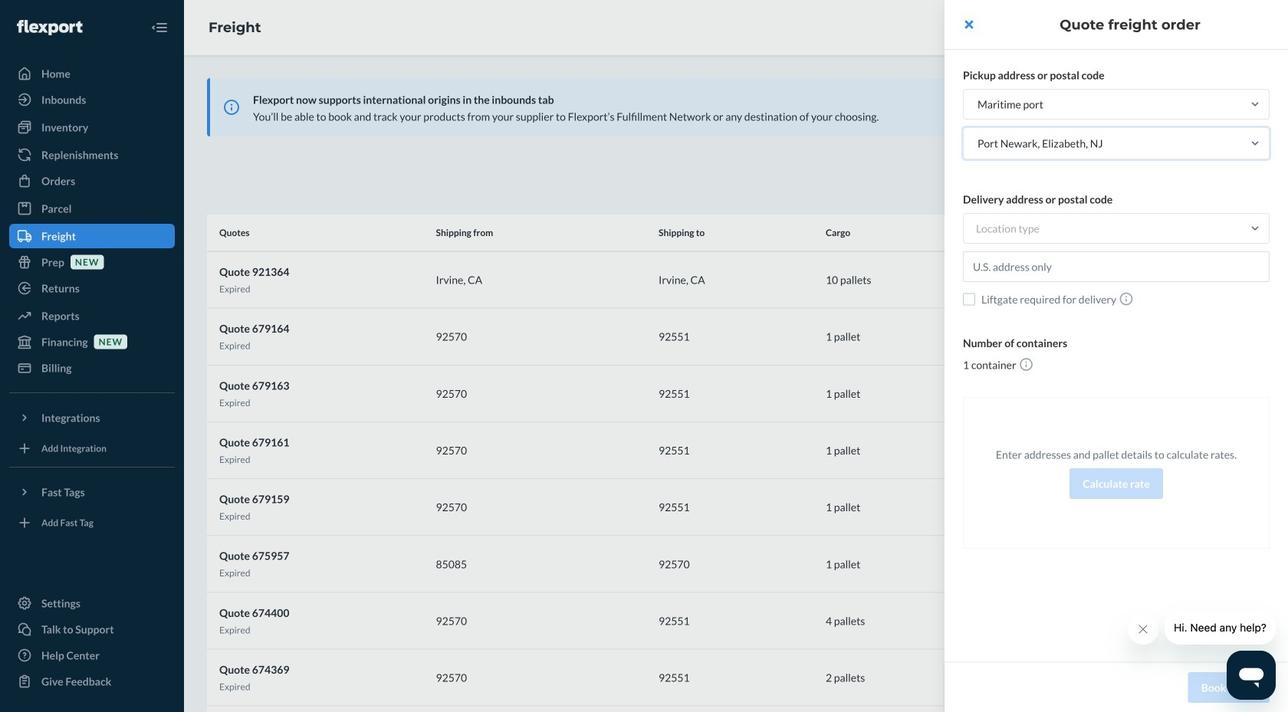 Task type: locate. For each thing, give the bounding box(es) containing it.
None checkbox
[[964, 293, 976, 306]]

U.S. address only text field
[[964, 252, 1270, 282]]



Task type: describe. For each thing, give the bounding box(es) containing it.
close image
[[966, 18, 974, 31]]



Task type: vqa. For each thing, say whether or not it's contained in the screenshot.
U.S. address only Text Box
yes



